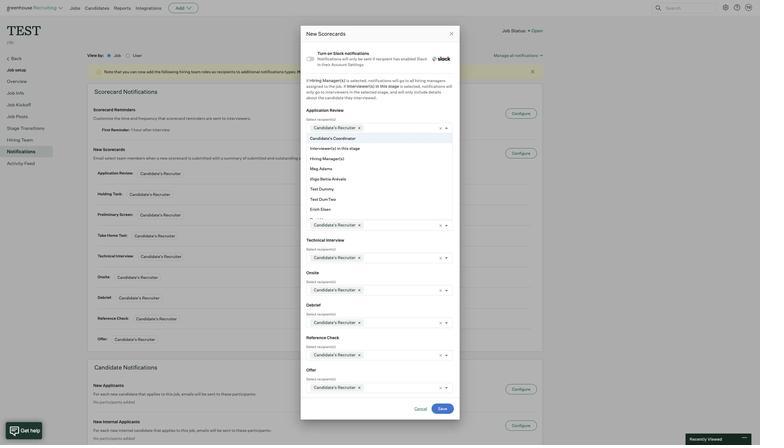 Task type: vqa. For each thing, say whether or not it's contained in the screenshot.
process
no



Task type: locate. For each thing, give the bounding box(es) containing it.
1 horizontal spatial these
[[236, 429, 247, 434]]

in
[[318, 62, 321, 67], [376, 84, 379, 89], [350, 90, 353, 95], [338, 146, 341, 151]]

participants down new applicants
[[100, 400, 122, 405]]

1 horizontal spatial onsite
[[307, 271, 319, 276]]

→
[[539, 53, 543, 58]]

select for take home test
[[307, 215, 317, 219]]

review down members
[[119, 171, 132, 176]]

job left status: at right top
[[503, 28, 511, 33]]

6 select recipient(s) from the top
[[307, 280, 336, 284]]

screen for preliminary screen
[[330, 173, 344, 178]]

submitted right of
[[247, 156, 267, 161]]

1 horizontal spatial application
[[307, 108, 329, 113]]

configure for for each new candidate that applies to this job, emails will be sent to these participants:
[[512, 387, 531, 392]]

0 vertical spatial applicants
[[103, 384, 124, 389]]

,
[[333, 69, 335, 74], [378, 69, 379, 74]]

0 horizontal spatial screen
[[120, 213, 132, 217]]

5 select from the top
[[307, 248, 317, 252]]

notifications inside is selected, notifications will go to all hiring managers assigned to the job. if
[[369, 78, 392, 83]]

6 recipient(s) from the top
[[317, 280, 336, 284]]

2 select recipient(s) from the top
[[307, 150, 336, 154]]

enabled
[[401, 56, 416, 61]]

1 vertical spatial all
[[410, 78, 414, 83]]

select for onsite
[[307, 280, 317, 284]]

job left setup
[[7, 68, 14, 72]]

4 select from the top
[[307, 215, 317, 219]]

job for job
[[114, 53, 122, 58]]

6 select from the top
[[307, 280, 317, 284]]

team left roles
[[191, 69, 201, 74]]

reference check :
[[98, 317, 130, 321]]

go down assigned on the top of page
[[315, 90, 320, 95]]

applicants
[[103, 384, 124, 389], [119, 420, 140, 425]]

greenhouse recruiting image
[[7, 5, 58, 11]]

1 vertical spatial be
[[202, 392, 207, 397]]

debrief for debrief
[[307, 303, 321, 308]]

home down preliminary screen :
[[107, 234, 118, 238]]

1 horizontal spatial debrief
[[307, 303, 321, 308]]

manager(s) up the adams
[[323, 156, 345, 161]]

1 vertical spatial interviewer(s)
[[310, 146, 337, 151]]

notifications inside turn on slack notifications notifications will only be sent if recipient has enabled slack in their account settings
[[345, 51, 369, 56]]

is up interviewers
[[347, 78, 350, 83]]

select for offer
[[307, 378, 317, 382]]

coordinator up stage.
[[333, 136, 356, 141]]

3 select recipient(s) from the top
[[307, 183, 336, 187]]

interviewer(s) up interviewed. at the left top of the page
[[347, 84, 375, 89]]

onsite inside new scorecards dialog
[[307, 271, 319, 276]]

review for application review
[[330, 108, 344, 113]]

recipient(s) for debrief
[[317, 313, 336, 317]]

technical down david
[[307, 238, 325, 243]]

0 vertical spatial each
[[100, 392, 109, 397]]

screen inside new scorecards dialog
[[330, 173, 344, 178]]

about
[[307, 95, 317, 100]]

7 recipient(s) from the top
[[317, 313, 336, 317]]

1 vertical spatial each
[[100, 429, 109, 434]]

1 vertical spatial scorecards
[[103, 147, 125, 152]]

holding inside new scorecards dialog
[[307, 141, 322, 145]]

0 vertical spatial be
[[358, 56, 363, 61]]

job for job info
[[7, 90, 15, 96]]

new right when
[[160, 156, 168, 161]]

notifications inside turn on slack notifications notifications will only be sent if recipient has enabled slack in their account settings
[[318, 56, 342, 61]]

0 vertical spatial take
[[307, 206, 316, 211]]

1 horizontal spatial slack
[[417, 56, 427, 61]]

application down about
[[307, 108, 329, 113]]

0 vertical spatial technical
[[307, 238, 325, 243]]

technical
[[307, 238, 325, 243], [98, 254, 115, 259]]

1 horizontal spatial preliminary
[[307, 173, 329, 178]]

1 vertical spatial new
[[110, 392, 118, 397]]

2 no participants added from the top
[[93, 437, 135, 442]]

submitted left the with
[[192, 156, 211, 161]]

slack right enabled
[[417, 56, 427, 61]]

check for reference check
[[327, 336, 340, 341]]

screen
[[330, 173, 344, 178], [120, 213, 132, 217]]

1 no from the top
[[93, 400, 99, 405]]

recipient(s)
[[317, 118, 336, 122], [317, 150, 336, 154], [317, 183, 336, 187], [317, 215, 336, 219], [317, 248, 336, 252], [317, 280, 336, 284], [317, 313, 336, 317], [317, 345, 336, 350], [317, 378, 336, 382]]

, up is selected, notifications will go to all hiring managers assigned to the job. if
[[378, 69, 379, 74]]

2 vertical spatial new
[[110, 429, 118, 434]]

the right add
[[155, 69, 161, 74]]

select recipient(s)
[[307, 118, 336, 122], [307, 150, 336, 154], [307, 183, 336, 187], [307, 215, 336, 219], [307, 248, 336, 252], [307, 280, 336, 284], [307, 313, 336, 317], [307, 345, 336, 350], [307, 378, 336, 382]]

only
[[350, 56, 357, 61], [307, 90, 314, 95], [405, 90, 413, 95]]

tank down application review :
[[113, 192, 122, 197]]

1 horizontal spatial new scorecards
[[307, 31, 346, 37]]

no participants added down internal
[[93, 437, 135, 442]]

1 horizontal spatial if
[[344, 84, 346, 89]]

for each new candidate that applies to this job, emails will be sent to these participants:
[[93, 392, 256, 397]]

each down new applicants
[[100, 392, 109, 397]]

only up settings on the top
[[350, 56, 357, 61]]

no participants added for candidate
[[93, 400, 135, 405]]

0 horizontal spatial check
[[117, 317, 128, 321]]

debrief inside new scorecards dialog
[[307, 303, 321, 308]]

1 horizontal spatial selected
[[361, 90, 377, 95]]

sent
[[364, 56, 372, 61], [213, 116, 221, 121], [208, 392, 216, 397], [223, 429, 231, 434]]

2 horizontal spatial is
[[400, 84, 403, 89]]

holding
[[307, 141, 322, 145], [98, 192, 112, 197]]

the up interviewed. at the left top of the page
[[354, 90, 360, 95]]

technical for technical interview
[[307, 238, 325, 243]]

1 vertical spatial if
[[344, 84, 346, 89]]

take up david
[[307, 206, 316, 211]]

2 vertical spatial manager(s)
[[323, 156, 345, 161]]

notifications left → on the top right
[[515, 53, 539, 58]]

0 horizontal spatial coordinator
[[333, 136, 356, 141]]

select recipient(s) for holding tank
[[307, 150, 336, 154]]

will inside is selected, notifications will go to all hiring managers assigned to the job. if
[[393, 78, 399, 83]]

reference for reference check
[[307, 336, 326, 341]]

offer
[[98, 337, 107, 342], [307, 368, 316, 373]]

slack
[[333, 51, 344, 56], [417, 56, 427, 61]]

reference
[[98, 317, 116, 321], [307, 336, 326, 341]]

0 vertical spatial no participants added
[[93, 400, 135, 405]]

0 vertical spatial application
[[307, 108, 329, 113]]

job for job posts
[[7, 114, 15, 119]]

1 select from the top
[[307, 118, 317, 122]]

select for debrief
[[307, 313, 317, 317]]

1 horizontal spatial offer
[[307, 368, 316, 373]]

0 horizontal spatial is
[[188, 156, 191, 161]]

9 select from the top
[[307, 378, 317, 382]]

recipient(s) for application review
[[317, 118, 336, 122]]

add
[[147, 69, 154, 74]]

scorecard up scorecard reminders at the left of the page
[[95, 88, 122, 95]]

manage all notifications → link
[[494, 53, 543, 58]]

1 horizontal spatial holding
[[307, 141, 322, 145]]

save
[[438, 407, 448, 412]]

setup
[[15, 68, 26, 72]]

selected, up include
[[404, 84, 421, 89]]

interviewer(s) down holding tank
[[310, 146, 337, 151]]

applicants down candidate
[[103, 384, 124, 389]]

5 select recipient(s) from the top
[[307, 248, 336, 252]]

4 recipient(s) from the top
[[317, 215, 336, 219]]

all up include
[[410, 78, 414, 83]]

onsite for onsite :
[[98, 275, 109, 280]]

take for take home test :
[[98, 234, 106, 238]]

and inside is selected, notifications will only go to interviewers in the selected stage, and will only include details about the candidate they interviewed.
[[390, 90, 398, 95]]

if up assigned on the top of page
[[307, 78, 309, 83]]

new for email select team members when a new scorecard is submitted with a summary of submitted and outstanding scorecards for the selected stage.
[[93, 147, 102, 152]]

is selected, notifications will only go to interviewers in the selected stage, and will only include details about the candidate they interviewed.
[[307, 84, 453, 100]]

1 horizontal spatial candidate's
[[388, 69, 411, 74]]

frequency
[[138, 116, 157, 121]]

candidate's down account
[[336, 69, 359, 74]]

is inside is selected, notifications will only go to interviewers in the selected stage, and will only include details about the candidate they interviewed.
[[400, 84, 403, 89]]

candidate's recruiter
[[314, 125, 356, 131], [314, 158, 356, 163], [140, 171, 181, 176], [314, 190, 356, 196], [130, 192, 170, 197], [140, 213, 181, 218], [314, 223, 356, 228], [135, 234, 175, 239], [141, 255, 182, 259], [314, 256, 356, 261], [117, 275, 158, 280], [314, 288, 356, 293], [119, 296, 160, 301], [136, 317, 177, 322], [314, 321, 356, 326], [115, 338, 155, 343], [314, 353, 356, 358], [314, 386, 356, 391]]

2 horizontal spatial only
[[405, 90, 413, 95]]

1
[[131, 128, 133, 132]]

interviewer(s) in this stage
[[347, 84, 399, 89], [310, 146, 360, 151]]

1 vertical spatial emails
[[197, 429, 209, 434]]

all right manage
[[510, 53, 514, 58]]

2 select from the top
[[307, 150, 317, 154]]

1 for from the top
[[93, 392, 100, 397]]

interview down take home test :
[[116, 254, 133, 259]]

1 vertical spatial scorecard
[[93, 108, 113, 112]]

0 horizontal spatial applies
[[147, 392, 160, 397]]

1 each from the top
[[100, 392, 109, 397]]

0 horizontal spatial reference
[[98, 317, 116, 321]]

offer inside new scorecards dialog
[[307, 368, 316, 373]]

1 vertical spatial coordinator
[[333, 136, 356, 141]]

2 recipient(s) from the top
[[317, 150, 336, 154]]

in left their at the left top of page
[[318, 62, 321, 67]]

configure button
[[506, 109, 537, 119], [506, 149, 537, 159], [506, 385, 537, 395], [506, 421, 537, 432]]

home down test dumtwo
[[317, 206, 328, 211]]

configure for email select team members when a new scorecard is submitted with a summary of submitted and outstanding scorecards for the selected stage.
[[512, 151, 531, 156]]

configure button for for each new internal candidate that applies to this job, emails will be sent to these participants:
[[506, 421, 537, 432]]

iñigo
[[310, 177, 320, 182]]

0 vertical spatial team
[[191, 69, 201, 74]]

tank up hiring manager(s)
[[323, 141, 333, 145]]

recipient(s) for take home test
[[317, 215, 336, 219]]

1 vertical spatial stage
[[350, 146, 360, 151]]

notifications inside is selected, notifications will only go to interviewers in the selected stage, and will only include details about the candidate they interviewed.
[[422, 84, 446, 89]]

1 vertical spatial applicants
[[119, 420, 140, 425]]

new for applicants
[[110, 392, 118, 397]]

job left posts
[[7, 114, 15, 119]]

technical interview
[[307, 238, 345, 243]]

offer for offer
[[307, 368, 316, 373]]

recipient(s) for preliminary screen
[[317, 183, 336, 187]]

is for if
[[347, 78, 350, 83]]

1 vertical spatial home
[[107, 234, 118, 238]]

in down candidate's coordinator
[[338, 146, 341, 151]]

holding up preliminary screen :
[[98, 192, 112, 197]]

they
[[345, 95, 353, 100]]

recipient(s) for offer
[[317, 378, 336, 382]]

job left kickoff
[[7, 102, 15, 108]]

for down new applicants
[[93, 392, 100, 397]]

3 configure button from the top
[[506, 385, 537, 395]]

1 configure from the top
[[512, 111, 531, 116]]

learn more. link
[[438, 69, 460, 74]]

0 vertical spatial coordinator
[[412, 69, 436, 74]]

0 vertical spatial scorecard
[[95, 88, 122, 95]]

slack right on
[[333, 51, 344, 56]]

1 configure button from the top
[[506, 109, 537, 119]]

application inside new scorecards dialog
[[307, 108, 329, 113]]

take home test :
[[98, 234, 129, 238]]

candidate down new applicants
[[119, 392, 138, 397]]

interview down the luan
[[326, 238, 345, 243]]

0 horizontal spatial onsite
[[98, 275, 109, 280]]

1 vertical spatial reference
[[307, 336, 326, 341]]

0 vertical spatial tank
[[323, 141, 333, 145]]

0 horizontal spatial interviewer(s)
[[310, 146, 337, 151]]

3 recipient(s) from the top
[[317, 183, 336, 187]]

participants for internal
[[100, 437, 122, 442]]

0 horizontal spatial preliminary
[[98, 213, 119, 217]]

screen down the adams
[[330, 173, 344, 178]]

home inside new scorecards dialog
[[317, 206, 328, 211]]

application review :
[[98, 171, 134, 176]]

is left the with
[[188, 156, 191, 161]]

.
[[436, 69, 437, 74]]

technical inside new scorecards dialog
[[307, 238, 325, 243]]

9 select recipient(s) from the top
[[307, 378, 336, 382]]

check inside new scorecards dialog
[[327, 336, 340, 341]]

first
[[102, 128, 110, 132]]

posts
[[16, 114, 28, 119]]

1 added from the top
[[123, 400, 135, 405]]

1 select recipient(s) from the top
[[307, 118, 336, 122]]

is down has
[[400, 84, 403, 89]]

new for for each new candidate that applies to this job, emails will be sent to these participants:
[[93, 384, 102, 389]]

1 vertical spatial is
[[400, 84, 403, 89]]

select recipient(s) for technical interview
[[307, 248, 336, 252]]

scorecard right when
[[169, 156, 187, 161]]

2 each from the top
[[100, 429, 109, 434]]

job
[[503, 28, 511, 33], [114, 53, 122, 58], [7, 68, 14, 72], [7, 90, 15, 96], [7, 102, 15, 108], [7, 114, 15, 119]]

note that you can now add the following hiring team roles as recipients to additional notifications types: hiring manager(s) , candidate's recruiter , and candidate's coordinator . learn more.
[[104, 69, 460, 74]]

selected, inside is selected, notifications will only go to interviewers in the selected stage, and will only include details about the candidate they interviewed.
[[404, 84, 421, 89]]

test down iñigo
[[310, 187, 318, 192]]

0 vertical spatial stage
[[389, 84, 399, 89]]

8 recipient(s) from the top
[[317, 345, 336, 350]]

new down new applicants
[[110, 392, 118, 397]]

7 select recipient(s) from the top
[[307, 313, 336, 317]]

0 vertical spatial candidate
[[325, 95, 344, 100]]

and right time
[[131, 116, 138, 121]]

0 horizontal spatial offer
[[98, 337, 107, 342]]

new down new internal applicants
[[110, 429, 118, 434]]

integrations link
[[136, 5, 162, 11]]

0 horizontal spatial hiring
[[180, 69, 190, 74]]

notifications up is selected, notifications will only go to interviewers in the selected stage, and will only include details about the candidate they interviewed.
[[369, 78, 392, 83]]

no
[[93, 400, 99, 405], [93, 437, 99, 442]]

test up technical interview : at bottom left
[[119, 234, 127, 238]]

take inside new scorecards dialog
[[307, 206, 316, 211]]

home for take home test :
[[107, 234, 118, 238]]

review inside new scorecards dialog
[[330, 108, 344, 113]]

0 vertical spatial all
[[510, 53, 514, 58]]

team
[[191, 69, 201, 74], [117, 156, 126, 161]]

coordinator
[[412, 69, 436, 74], [333, 136, 356, 141]]

for down new internal applicants
[[93, 429, 100, 434]]

preliminary down holding tank :
[[98, 213, 119, 217]]

7 select from the top
[[307, 313, 317, 317]]

2 participants from the top
[[100, 437, 122, 442]]

selected
[[361, 90, 377, 95], [334, 156, 350, 161]]

scorecards up 'select'
[[103, 147, 125, 152]]

go down has
[[400, 78, 405, 83]]

participants:
[[233, 392, 256, 397], [248, 429, 272, 434]]

scorecards up on
[[318, 31, 346, 37]]

4 select recipient(s) from the top
[[307, 215, 336, 219]]

the left job.
[[329, 84, 335, 89]]

that
[[114, 69, 122, 74], [158, 116, 166, 121], [138, 392, 146, 397], [154, 429, 161, 434]]

9 recipient(s) from the top
[[317, 378, 336, 382]]

stage transitions link
[[7, 125, 50, 132]]

0 vertical spatial preliminary
[[307, 173, 329, 178]]

team right 'select'
[[117, 156, 126, 161]]

hiring right following
[[180, 69, 190, 74]]

customize the time and frequency that scorecard reminders are sent to interviewers.
[[93, 116, 251, 121]]

td button
[[745, 3, 754, 12]]

go inside is selected, notifications will only go to interviewers in the selected stage, and will only include details about the candidate they interviewed.
[[315, 90, 320, 95]]

hiring
[[298, 69, 310, 74], [310, 78, 322, 83], [7, 137, 20, 143], [310, 156, 322, 161]]

participants down internal
[[100, 437, 122, 442]]

recently
[[690, 438, 707, 443]]

1 vertical spatial tank
[[113, 192, 122, 197]]

job for job status:
[[503, 28, 511, 33]]

stage up stage, on the top of the page
[[389, 84, 399, 89]]

new scorecards inside dialog
[[307, 31, 346, 37]]

each for internal
[[100, 429, 109, 434]]

dumtwo
[[319, 197, 336, 202]]

5 recipient(s) from the top
[[317, 248, 336, 252]]

2 , from the left
[[378, 69, 379, 74]]

stage
[[7, 125, 19, 131]]

0 vertical spatial check
[[117, 317, 128, 321]]

the right for
[[327, 156, 333, 161]]

tank inside new scorecards dialog
[[323, 141, 333, 145]]

cancel link
[[415, 407, 428, 412]]

recipient(s) for technical interview
[[317, 248, 336, 252]]

no down new internal applicants
[[93, 437, 99, 442]]

david luan
[[310, 217, 331, 222]]

coordinator up the managers
[[412, 69, 436, 74]]

select for application review
[[307, 118, 317, 122]]

1 vertical spatial job,
[[189, 429, 196, 434]]

interview inside new scorecards dialog
[[326, 238, 345, 243]]

emails
[[182, 392, 194, 397], [197, 429, 209, 434]]

0 horizontal spatial tank
[[113, 192, 122, 197]]

applicants up internal
[[119, 420, 140, 425]]

holding up scorecards
[[307, 141, 322, 145]]

is for will
[[400, 84, 403, 89]]

the
[[155, 69, 161, 74], [329, 84, 335, 89], [354, 90, 360, 95], [318, 95, 324, 100], [114, 116, 120, 121], [327, 156, 333, 161]]

application for application review
[[307, 108, 329, 113]]

0 vertical spatial slack
[[333, 51, 344, 56]]

no down new applicants
[[93, 400, 99, 405]]

2 vertical spatial is
[[188, 156, 191, 161]]

1 horizontal spatial hiring
[[415, 78, 426, 83]]

1 recipient(s) from the top
[[317, 118, 336, 122]]

1 participants from the top
[[100, 400, 122, 405]]

2 for from the top
[[93, 429, 100, 434]]

2 no from the top
[[93, 437, 99, 442]]

job info
[[7, 90, 24, 96]]

screen up take home test :
[[120, 213, 132, 217]]

be inside turn on slack notifications notifications will only be sent if recipient has enabled slack in their account settings
[[358, 56, 363, 61]]

scorecard for scorecard notifications
[[95, 88, 122, 95]]

1 horizontal spatial emails
[[197, 429, 209, 434]]

1 vertical spatial participants:
[[248, 429, 272, 434]]

manager(s) down their at the left top of page
[[311, 69, 333, 74]]

0 vertical spatial for
[[93, 392, 100, 397]]

job.
[[336, 84, 343, 89]]

0 vertical spatial added
[[123, 400, 135, 405]]

offer :
[[98, 337, 109, 342]]

1 horizontal spatial be
[[217, 429, 222, 434]]

reminder
[[111, 128, 129, 132]]

preliminary inside new scorecards dialog
[[307, 173, 329, 178]]

if right job.
[[344, 84, 346, 89]]

, down account
[[333, 69, 335, 74]]

interviewer(s) in this stage up stage, on the top of the page
[[347, 84, 399, 89]]

in up they at the top left
[[350, 90, 353, 95]]

each
[[100, 392, 109, 397], [100, 429, 109, 434]]

no participants added down new applicants
[[93, 400, 135, 405]]

0 horizontal spatial a
[[157, 156, 159, 161]]

stage
[[389, 84, 399, 89], [350, 146, 360, 151]]

reference inside new scorecards dialog
[[307, 336, 326, 341]]

:
[[129, 128, 130, 132], [132, 171, 134, 176], [122, 192, 123, 197], [132, 213, 133, 217], [127, 234, 128, 238], [133, 254, 134, 259], [109, 275, 111, 280], [111, 296, 112, 300], [128, 317, 129, 321], [107, 337, 108, 342]]

will inside turn on slack notifications notifications will only be sent if recipient has enabled slack in their account settings
[[342, 56, 349, 61]]

select for reference check
[[307, 345, 317, 350]]

select recipient(s) for offer
[[307, 378, 336, 382]]

job posts link
[[7, 113, 50, 120]]

2 a from the left
[[221, 156, 223, 161]]

1 horizontal spatial only
[[350, 56, 357, 61]]

a right the with
[[221, 156, 223, 161]]

hiring right types:
[[298, 69, 310, 74]]

4 configure button from the top
[[506, 421, 537, 432]]

candidate inside is selected, notifications will only go to interviewers in the selected stage, and will only include details about the candidate they interviewed.
[[325, 95, 344, 100]]

1 horizontal spatial submitted
[[247, 156, 267, 161]]

2 submitted from the left
[[247, 156, 267, 161]]

no for for each new candidate that applies to this job, emails will be sent to these participants:
[[93, 400, 99, 405]]

1 vertical spatial participants
[[100, 437, 122, 442]]

job left the info
[[7, 90, 15, 96]]

8 select from the top
[[307, 345, 317, 350]]

settings
[[348, 62, 364, 67]]

hiring up include
[[415, 78, 426, 83]]

types:
[[285, 69, 297, 74]]

1 vertical spatial scorecard
[[169, 156, 187, 161]]

4 configure from the top
[[512, 424, 531, 429]]

2 configure button from the top
[[506, 149, 537, 159]]

2 configure from the top
[[512, 151, 531, 156]]

screen for preliminary screen :
[[120, 213, 132, 217]]

interview for technical interview :
[[116, 254, 133, 259]]

check for reference check :
[[117, 317, 128, 321]]

1 vertical spatial for
[[93, 429, 100, 434]]

selected inside is selected, notifications will only go to interviewers in the selected stage, and will only include details about the candidate they interviewed.
[[361, 90, 377, 95]]

scorecard up customize in the top left of the page
[[93, 108, 113, 112]]

configure button for for each new candidate that applies to this job, emails will be sent to these participants:
[[506, 385, 537, 395]]

1 no participants added from the top
[[93, 400, 135, 405]]

preliminary
[[307, 173, 329, 178], [98, 213, 119, 217]]

preliminary down meg
[[307, 173, 329, 178]]

turn
[[318, 51, 327, 56]]

Search text field
[[665, 4, 711, 12]]

all inside is selected, notifications will go to all hiring managers assigned to the job. if
[[410, 78, 414, 83]]

0 horizontal spatial interview
[[116, 254, 133, 259]]

0 vertical spatial debrief
[[98, 296, 111, 300]]

new scorecards up 'select'
[[93, 147, 125, 152]]

1 vertical spatial application
[[98, 171, 119, 176]]

a right when
[[157, 156, 159, 161]]

learn
[[438, 69, 448, 74]]

notifications for is selected, notifications will go to all hiring managers assigned to the job. if
[[369, 78, 392, 83]]

new
[[160, 156, 168, 161], [110, 392, 118, 397], [110, 429, 118, 434]]

selected, inside is selected, notifications will go to all hiring managers assigned to the job. if
[[351, 78, 368, 83]]

has
[[394, 56, 400, 61]]

8 select recipient(s) from the top
[[307, 345, 336, 350]]

only up about
[[307, 90, 314, 95]]

3 select from the top
[[307, 183, 317, 187]]

stage up stage.
[[350, 146, 360, 151]]

User radio
[[126, 54, 130, 58]]

submitted
[[192, 156, 211, 161], [247, 156, 267, 161]]

1 horizontal spatial go
[[400, 78, 405, 83]]

new scorecards up on
[[307, 31, 346, 37]]

onsite for onsite
[[307, 271, 319, 276]]

following
[[162, 69, 179, 74]]

0 horizontal spatial stage
[[350, 146, 360, 151]]

application review
[[307, 108, 344, 113]]

interviewer(s)
[[347, 84, 375, 89], [310, 146, 337, 151]]

candidate's down has
[[388, 69, 411, 74]]

0 horizontal spatial only
[[307, 90, 314, 95]]

added up new internal applicants
[[123, 400, 135, 405]]

email
[[93, 156, 104, 161]]

candidate right internal
[[134, 429, 153, 434]]

3 configure from the top
[[512, 387, 531, 392]]

home for take home test
[[317, 206, 328, 211]]

notifications up details
[[422, 84, 446, 89]]

take down preliminary screen :
[[98, 234, 106, 238]]

1 a from the left
[[157, 156, 159, 161]]

all
[[510, 53, 514, 58], [410, 78, 414, 83]]

selected, for if
[[351, 78, 368, 83]]

2 added from the top
[[123, 437, 135, 442]]

1 vertical spatial selected,
[[404, 84, 421, 89]]

0 vertical spatial go
[[400, 78, 405, 83]]

1 horizontal spatial home
[[317, 206, 328, 211]]

is inside is selected, notifications will go to all hiring managers assigned to the job. if
[[347, 78, 350, 83]]



Task type: describe. For each thing, give the bounding box(es) containing it.
interviewed.
[[354, 95, 377, 100]]

dummy
[[319, 187, 334, 192]]

only inside turn on slack notifications notifications will only be sent if recipient has enabled slack in their account settings
[[350, 56, 357, 61]]

0 vertical spatial interviewer(s) in this stage
[[347, 84, 399, 89]]

and down recipient
[[380, 69, 387, 74]]

new for for each new internal candidate that applies to this job, emails will be sent to these participants:
[[93, 420, 102, 425]]

debrief :
[[98, 296, 113, 300]]

notifications for is selected, notifications will only go to interviewers in the selected stage, and will only include details about the candidate they interviewed.
[[422, 84, 446, 89]]

added for internal
[[123, 437, 135, 442]]

review for application review :
[[119, 171, 132, 176]]

status:
[[512, 28, 527, 33]]

arévalo
[[332, 177, 346, 182]]

meg adams
[[310, 167, 333, 171]]

preliminary for preliminary screen :
[[98, 213, 119, 217]]

select recipient(s) for reference check
[[307, 345, 336, 350]]

test (19)
[[7, 22, 41, 45]]

1 horizontal spatial job,
[[189, 429, 196, 434]]

with
[[212, 156, 220, 161]]

1 horizontal spatial coordinator
[[412, 69, 436, 74]]

technical for technical interview :
[[98, 254, 115, 259]]

0 vertical spatial hiring
[[180, 69, 190, 74]]

in up stage, on the top of the page
[[376, 84, 379, 89]]

job for job kickoff
[[7, 102, 15, 108]]

the inside is selected, notifications will go to all hiring managers assigned to the job. if
[[329, 84, 335, 89]]

1 vertical spatial candidate
[[119, 392, 138, 397]]

on
[[328, 51, 333, 56]]

select recipient(s) for debrief
[[307, 313, 336, 317]]

hiring team link
[[7, 137, 50, 144]]

0 horizontal spatial be
[[202, 392, 207, 397]]

1 vertical spatial interviewer(s) in this stage
[[310, 146, 360, 151]]

participants for candidate
[[100, 400, 122, 405]]

2 candidate's from the left
[[388, 69, 411, 74]]

job info link
[[7, 90, 50, 96]]

recipient(s) for onsite
[[317, 280, 336, 284]]

kickoff
[[16, 102, 31, 108]]

integrations
[[136, 5, 162, 11]]

reference for reference check :
[[98, 317, 116, 321]]

manage all notifications →
[[494, 53, 543, 58]]

test dummy
[[310, 187, 334, 192]]

td button
[[746, 4, 753, 11]]

and left outstanding on the left top of page
[[268, 156, 275, 161]]

is selected, notifications will go to all hiring managers assigned to the job. if
[[307, 78, 446, 89]]

to inside is selected, notifications will only go to interviewers in the selected stage, and will only include details about the candidate they interviewed.
[[321, 90, 325, 95]]

if inside is selected, notifications will go to all hiring managers assigned to the job. if
[[344, 84, 346, 89]]

0 vertical spatial applies
[[147, 392, 160, 397]]

view
[[87, 53, 97, 58]]

when
[[146, 156, 156, 161]]

1 vertical spatial slack
[[417, 56, 427, 61]]

select recipient(s) for application review
[[307, 118, 336, 122]]

info
[[16, 90, 24, 96]]

meg
[[310, 167, 319, 171]]

hiring inside is selected, notifications will go to all hiring managers assigned to the job. if
[[415, 78, 426, 83]]

stage,
[[378, 90, 390, 95]]

recipient(s) for holding tank
[[317, 150, 336, 154]]

select for holding tank
[[307, 150, 317, 154]]

assigned
[[307, 84, 324, 89]]

job kickoff link
[[7, 101, 50, 108]]

candidates link
[[85, 5, 109, 11]]

configure for customize the time and frequency that scorecard reminders are sent to interviewers.
[[512, 111, 531, 116]]

candidate notifications
[[95, 364, 157, 372]]

members
[[127, 156, 145, 161]]

new inside dialog
[[307, 31, 317, 37]]

recipient(s) for reference check
[[317, 345, 336, 350]]

for
[[321, 156, 326, 161]]

debrief for debrief :
[[98, 296, 111, 300]]

holding for holding tank :
[[98, 192, 112, 197]]

0 vertical spatial scorecard
[[167, 116, 185, 121]]

added for candidate
[[123, 400, 135, 405]]

tank for holding tank
[[323, 141, 333, 145]]

1 horizontal spatial team
[[191, 69, 201, 74]]

coordinator inside new scorecards dialog
[[333, 136, 356, 141]]

view by:
[[87, 53, 105, 58]]

holding for holding tank
[[307, 141, 322, 145]]

for each new internal candidate that applies to this job, emails will be sent to these participants:
[[93, 429, 272, 434]]

job posts
[[7, 114, 28, 119]]

configure image
[[723, 4, 730, 11]]

interviewers
[[326, 90, 349, 95]]

candidates
[[85, 5, 109, 11]]

sent inside turn on slack notifications notifications will only be sent if recipient has enabled slack in their account settings
[[364, 56, 372, 61]]

1 horizontal spatial all
[[510, 53, 514, 58]]

1 vertical spatial selected
[[334, 156, 350, 161]]

1 , from the left
[[333, 69, 335, 74]]

summary
[[224, 156, 242, 161]]

beitia
[[320, 177, 331, 182]]

reports
[[114, 5, 131, 11]]

test up 'erich'
[[310, 197, 318, 202]]

scorecard for scorecard reminders
[[93, 108, 113, 112]]

0 vertical spatial new
[[160, 156, 168, 161]]

0 horizontal spatial these
[[221, 392, 232, 397]]

take for take home test
[[307, 206, 316, 211]]

: inside first reminder : 1 hour after interview
[[129, 128, 130, 132]]

offer for offer :
[[98, 337, 107, 342]]

candidate
[[95, 364, 122, 372]]

for for for each new internal candidate that applies to this job, emails will be sent to these participants:
[[93, 429, 100, 434]]

feed
[[24, 161, 35, 166]]

candidate's coordinator
[[310, 136, 356, 141]]

0 horizontal spatial emails
[[182, 392, 194, 397]]

scorecards
[[299, 156, 320, 161]]

1 horizontal spatial stage
[[389, 84, 399, 89]]

2 vertical spatial be
[[217, 429, 222, 434]]

interview for technical interview
[[326, 238, 345, 243]]

no for for each new internal candidate that applies to this job, emails will be sent to these participants:
[[93, 437, 99, 442]]

1 vertical spatial new scorecards
[[93, 147, 125, 152]]

scorecard reminders
[[93, 108, 136, 112]]

outstanding
[[275, 156, 298, 161]]

add button
[[169, 3, 199, 13]]

new scorecards dialog
[[301, 26, 460, 420]]

0 horizontal spatial job,
[[174, 392, 181, 397]]

adams
[[319, 167, 333, 171]]

more.
[[449, 69, 460, 74]]

select recipient(s) for onsite
[[307, 280, 336, 284]]

1 vertical spatial team
[[117, 156, 126, 161]]

1 submitted from the left
[[192, 156, 211, 161]]

preliminary for preliminary screen
[[307, 173, 329, 178]]

managers
[[427, 78, 446, 83]]

open
[[532, 28, 543, 33]]

hiring up assigned on the top of page
[[310, 78, 322, 83]]

back link
[[7, 55, 50, 62]]

(19)
[[7, 40, 14, 45]]

1 candidate's from the left
[[336, 69, 359, 74]]

0 vertical spatial interviewer(s)
[[347, 84, 375, 89]]

no participants added for internal
[[93, 437, 135, 442]]

select for preliminary screen
[[307, 183, 317, 187]]

reports link
[[114, 5, 131, 11]]

the right about
[[318, 95, 324, 100]]

as
[[212, 69, 216, 74]]

each for applicants
[[100, 392, 109, 397]]

of
[[243, 156, 247, 161]]

test down dumtwo
[[329, 206, 338, 211]]

0 vertical spatial if
[[307, 78, 309, 83]]

hiring up meg
[[310, 156, 322, 161]]

go inside is selected, notifications will go to all hiring managers assigned to the job. if
[[400, 78, 405, 83]]

preliminary screen :
[[98, 213, 134, 217]]

configure button for email select team members when a new scorecard is submitted with a summary of submitted and outstanding scorecards for the selected stage.
[[506, 149, 537, 159]]

scorecards inside dialog
[[318, 31, 346, 37]]

test
[[7, 22, 41, 39]]

erich elsen
[[310, 207, 331, 212]]

job for job setup
[[7, 68, 14, 72]]

onsite :
[[98, 275, 111, 280]]

select for technical interview
[[307, 248, 317, 252]]

selected, for will
[[404, 84, 421, 89]]

0 vertical spatial manager(s)
[[311, 69, 333, 74]]

recipients
[[217, 69, 236, 74]]

new internal applicants
[[93, 420, 140, 425]]

customize
[[93, 116, 113, 121]]

internal
[[119, 429, 133, 434]]

2 vertical spatial candidate
[[134, 429, 153, 434]]

tank for holding tank :
[[113, 192, 122, 197]]

notifications for manage all notifications →
[[515, 53, 539, 58]]

application for application review :
[[98, 171, 119, 176]]

in inside is selected, notifications will only go to interviewers in the selected stage, and will only include details about the candidate they interviewed.
[[350, 90, 353, 95]]

for for for each new candidate that applies to this job, emails will be sent to these participants:
[[93, 392, 100, 397]]

additional
[[241, 69, 260, 74]]

select recipient(s) for preliminary screen
[[307, 183, 336, 187]]

include
[[414, 90, 428, 95]]

hiring manager(s)
[[310, 156, 345, 161]]

Job radio
[[107, 54, 111, 58]]

interviewers.
[[227, 116, 251, 121]]

luan
[[322, 217, 331, 222]]

test link
[[7, 16, 41, 40]]

reminders
[[114, 108, 136, 112]]

email select team members when a new scorecard is submitted with a summary of submitted and outstanding scorecards for the selected stage.
[[93, 156, 362, 161]]

td
[[747, 5, 752, 9]]

back
[[11, 56, 22, 61]]

configure for for each new internal candidate that applies to this job, emails will be sent to these participants:
[[512, 424, 531, 429]]

recipient
[[376, 56, 393, 61]]

note
[[104, 69, 113, 74]]

stage transitions
[[7, 125, 45, 131]]

first reminder : 1 hour after interview
[[102, 128, 170, 132]]

their
[[322, 62, 331, 67]]

new for internal
[[110, 429, 118, 434]]

the left time
[[114, 116, 120, 121]]

1 vertical spatial manager(s)
[[323, 78, 346, 83]]

stage.
[[351, 156, 362, 161]]

erich
[[310, 207, 320, 212]]

1 vertical spatial applies
[[162, 429, 176, 434]]

notifications left types:
[[261, 69, 284, 74]]

1 vertical spatial these
[[236, 429, 247, 434]]

select recipient(s) for take home test
[[307, 215, 336, 219]]

in inside turn on slack notifications notifications will only be sent if recipient has enabled slack in their account settings
[[318, 62, 321, 67]]

hiring down stage
[[7, 137, 20, 143]]

user
[[133, 53, 142, 58]]

configure button for customize the time and frequency that scorecard reminders are sent to interviewers.
[[506, 109, 537, 119]]

0 vertical spatial participants:
[[233, 392, 256, 397]]

reminders
[[186, 116, 205, 121]]



